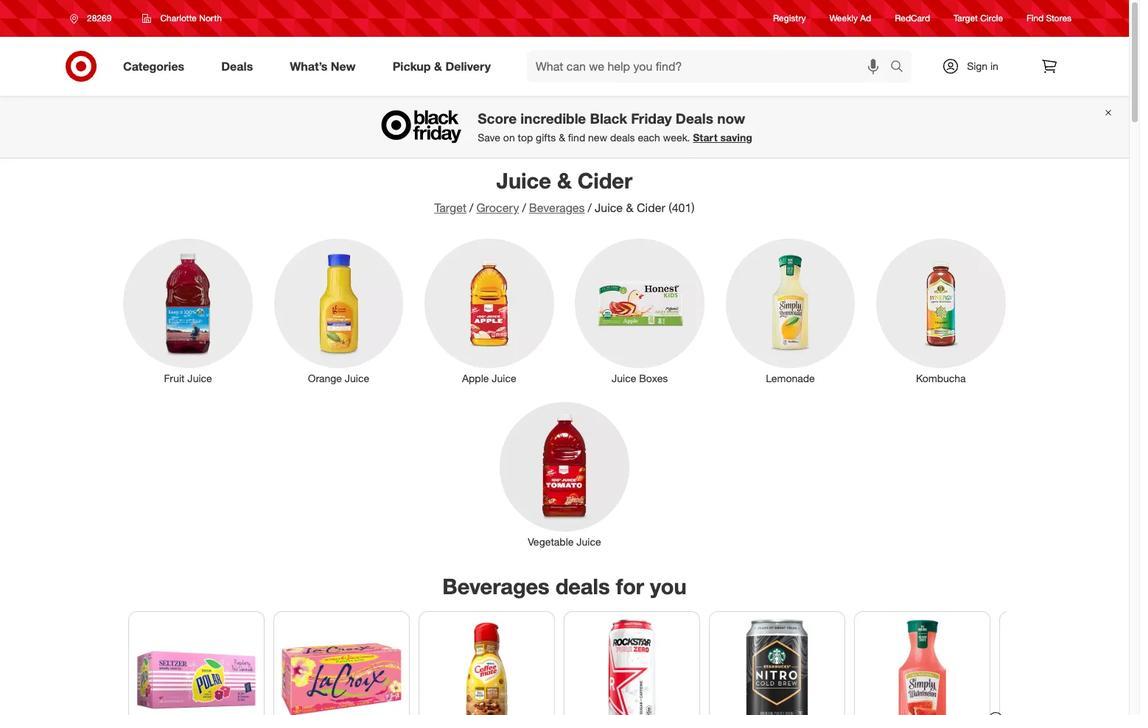 Task type: describe. For each thing, give the bounding box(es) containing it.
target link
[[435, 201, 467, 215]]

2 / from the left
[[522, 201, 526, 215]]

beverages deals for you
[[443, 574, 687, 600]]

vegetable
[[528, 536, 574, 549]]

search
[[884, 60, 920, 75]]

0 horizontal spatial deals
[[221, 59, 253, 73]]

find
[[568, 131, 586, 144]]

1 / from the left
[[470, 201, 474, 215]]

deals inside score incredible black friday deals now save on top gifts & find new deals each week. start saving
[[676, 110, 714, 127]]

find
[[1027, 13, 1044, 24]]

score
[[478, 110, 517, 127]]

juice inside apple juice link
[[492, 372, 517, 385]]

vegetable juice link
[[489, 400, 640, 550]]

find stores link
[[1027, 12, 1072, 25]]

0 vertical spatial target
[[954, 13, 978, 24]]

gifts
[[536, 131, 556, 144]]

what's new
[[290, 59, 356, 73]]

fruit juice link
[[113, 236, 263, 386]]

on
[[503, 131, 515, 144]]

weekly ad link
[[830, 12, 872, 25]]

new
[[331, 59, 356, 73]]

sign in
[[967, 60, 999, 72]]

delivery
[[446, 59, 491, 73]]

saving
[[721, 131, 753, 144]]

beverages link
[[529, 201, 585, 215]]

charlotte north button
[[133, 5, 231, 32]]

find stores
[[1027, 13, 1072, 24]]

deals inside score incredible black friday deals now save on top gifts & find new deals each week. start saving
[[610, 131, 635, 144]]

3 / from the left
[[588, 201, 592, 215]]

search button
[[884, 50, 920, 86]]

what's new link
[[277, 50, 374, 83]]

(401)
[[669, 201, 695, 215]]

apple juice link
[[414, 236, 565, 386]]

fruit
[[164, 372, 185, 385]]

for
[[616, 574, 644, 600]]

target inside juice & cider target / grocery / beverages / juice & cider (401)
[[435, 201, 467, 215]]

0 horizontal spatial cider
[[578, 167, 633, 194]]

what's
[[290, 59, 328, 73]]

north
[[199, 13, 222, 24]]

week.
[[663, 131, 690, 144]]

sign in link
[[930, 50, 1022, 83]]

charlotte
[[160, 13, 197, 24]]

black
[[590, 110, 628, 127]]

boxes
[[639, 372, 668, 385]]

juice inside vegetable juice link
[[577, 536, 601, 549]]

beverages inside carousel region
[[443, 574, 550, 600]]

apple juice
[[462, 372, 517, 385]]

juice boxes
[[612, 372, 668, 385]]

circle
[[981, 13, 1004, 24]]

pickup & delivery link
[[380, 50, 510, 83]]



Task type: vqa. For each thing, say whether or not it's contained in the screenshot.
the recommend
no



Task type: locate. For each thing, give the bounding box(es) containing it.
grocery
[[477, 201, 519, 215]]

buy 3 for $10 on select lacroix beverages image
[[280, 619, 403, 716]]

deals inside carousel region
[[556, 574, 610, 600]]

juice up grocery link
[[497, 167, 551, 194]]

target circle link
[[954, 12, 1004, 25]]

cider
[[578, 167, 633, 194], [637, 201, 666, 215]]

juice right "apple"
[[492, 372, 517, 385]]

deals
[[610, 131, 635, 144], [556, 574, 610, 600]]

stores
[[1047, 13, 1072, 24]]

buy 3 for $10 on select polar beverages image
[[135, 619, 258, 716]]

now
[[718, 110, 746, 127]]

1 horizontal spatial /
[[522, 201, 526, 215]]

1 vertical spatial deals
[[556, 574, 610, 600]]

kombucha link
[[866, 236, 1017, 386]]

0 vertical spatial deals
[[221, 59, 253, 73]]

target
[[954, 13, 978, 24], [435, 201, 467, 215]]

$2.49 price on select simply juice drinks - 52 fl oz image
[[861, 619, 984, 716]]

fruit juice
[[164, 372, 212, 385]]

orange juice link
[[263, 236, 414, 386]]

1 vertical spatial beverages
[[443, 574, 550, 600]]

& left (401)
[[626, 201, 634, 215]]

deals up "start" in the right of the page
[[676, 110, 714, 127]]

28269
[[87, 13, 112, 24]]

charlotte north
[[160, 13, 222, 24]]

start
[[693, 131, 718, 144]]

juice right orange
[[345, 372, 370, 385]]

weekly
[[830, 13, 858, 24]]

deals left for in the right of the page
[[556, 574, 610, 600]]

0 vertical spatial beverages
[[529, 201, 585, 215]]

top
[[518, 131, 533, 144]]

deals link
[[209, 50, 272, 83]]

incredible
[[521, 110, 586, 127]]

0 vertical spatial cider
[[578, 167, 633, 194]]

/ right target link
[[470, 201, 474, 215]]

deals down black
[[610, 131, 635, 144]]

weekly ad
[[830, 13, 872, 24]]

juice right the vegetable
[[577, 536, 601, 549]]

score incredible black friday deals now save on top gifts & find new deals each week. start saving
[[478, 110, 753, 144]]

categories link
[[111, 50, 203, 83]]

each
[[638, 131, 661, 144]]

cider left (401)
[[637, 201, 666, 215]]

lemonade
[[766, 372, 815, 385]]

deals down north
[[221, 59, 253, 73]]

categories
[[123, 59, 184, 73]]

beverages right grocery link
[[529, 201, 585, 215]]

friday
[[631, 110, 672, 127]]

0 vertical spatial deals
[[610, 131, 635, 144]]

redcard link
[[895, 12, 931, 25]]

& right pickup
[[434, 59, 442, 73]]

you
[[650, 574, 687, 600]]

registry
[[774, 13, 806, 24]]

&
[[434, 59, 442, 73], [559, 131, 566, 144], [557, 167, 572, 194], [626, 201, 634, 215]]

juice inside orange juice 'link'
[[345, 372, 370, 385]]

new
[[588, 131, 608, 144]]

What can we help you find? suggestions appear below search field
[[527, 50, 894, 83]]

buy 2 for $7 on select coffee mate coffee creamers image
[[425, 619, 549, 716]]

redcard
[[895, 13, 931, 24]]

/ right "beverages" link
[[588, 201, 592, 215]]

juice inside 'fruit juice' 'link'
[[188, 372, 212, 385]]

juice & cider target / grocery / beverages / juice & cider (401)
[[435, 167, 695, 215]]

pickup
[[393, 59, 431, 73]]

juice inside juice boxes link
[[612, 372, 637, 385]]

/
[[470, 201, 474, 215], [522, 201, 526, 215], [588, 201, 592, 215]]

juice right "beverages" link
[[595, 201, 623, 215]]

in
[[991, 60, 999, 72]]

ad
[[861, 13, 872, 24]]

target left the circle
[[954, 13, 978, 24]]

juice left boxes
[[612, 372, 637, 385]]

registry link
[[774, 12, 806, 25]]

1 horizontal spatial deals
[[676, 110, 714, 127]]

beverages
[[529, 201, 585, 215], [443, 574, 550, 600]]

juice boxes link
[[565, 236, 715, 386]]

/ right grocery
[[522, 201, 526, 215]]

28269 button
[[60, 5, 127, 32]]

1 vertical spatial deals
[[676, 110, 714, 127]]

apple
[[462, 372, 489, 385]]

juice right fruit
[[188, 372, 212, 385]]

& up "beverages" link
[[557, 167, 572, 194]]

& inside score incredible black friday deals now save on top gifts & find new deals each week. start saving
[[559, 131, 566, 144]]

kombucha
[[917, 372, 966, 385]]

2 horizontal spatial /
[[588, 201, 592, 215]]

juice
[[497, 167, 551, 194], [595, 201, 623, 215], [188, 372, 212, 385], [345, 372, 370, 385], [492, 372, 517, 385], [612, 372, 637, 385], [577, 536, 601, 549]]

buy 4 for $6 on select rockstar energy drinks image
[[571, 619, 694, 716]]

1 horizontal spatial cider
[[637, 201, 666, 215]]

beverages inside juice & cider target / grocery / beverages / juice & cider (401)
[[529, 201, 585, 215]]

& left find
[[559, 131, 566, 144]]

beverages down the vegetable
[[443, 574, 550, 600]]

target circle
[[954, 13, 1004, 24]]

orange
[[308, 372, 342, 385]]

vegetable juice
[[528, 536, 601, 549]]

carousel region
[[122, 568, 1007, 716]]

pickup & delivery
[[393, 59, 491, 73]]

1 horizontal spatial target
[[954, 13, 978, 24]]

lemonade link
[[715, 236, 866, 386]]

orange juice
[[308, 372, 370, 385]]

save
[[478, 131, 501, 144]]

1 vertical spatial target
[[435, 201, 467, 215]]

deals
[[221, 59, 253, 73], [676, 110, 714, 127]]

grocery link
[[477, 201, 519, 215]]

buy 2 for $6 on select starbucks nitro coffee drinks image
[[716, 619, 839, 716]]

sign
[[967, 60, 988, 72]]

0 horizontal spatial target
[[435, 201, 467, 215]]

0 horizontal spatial /
[[470, 201, 474, 215]]

target left grocery
[[435, 201, 467, 215]]

cider down new
[[578, 167, 633, 194]]

1 vertical spatial cider
[[637, 201, 666, 215]]



